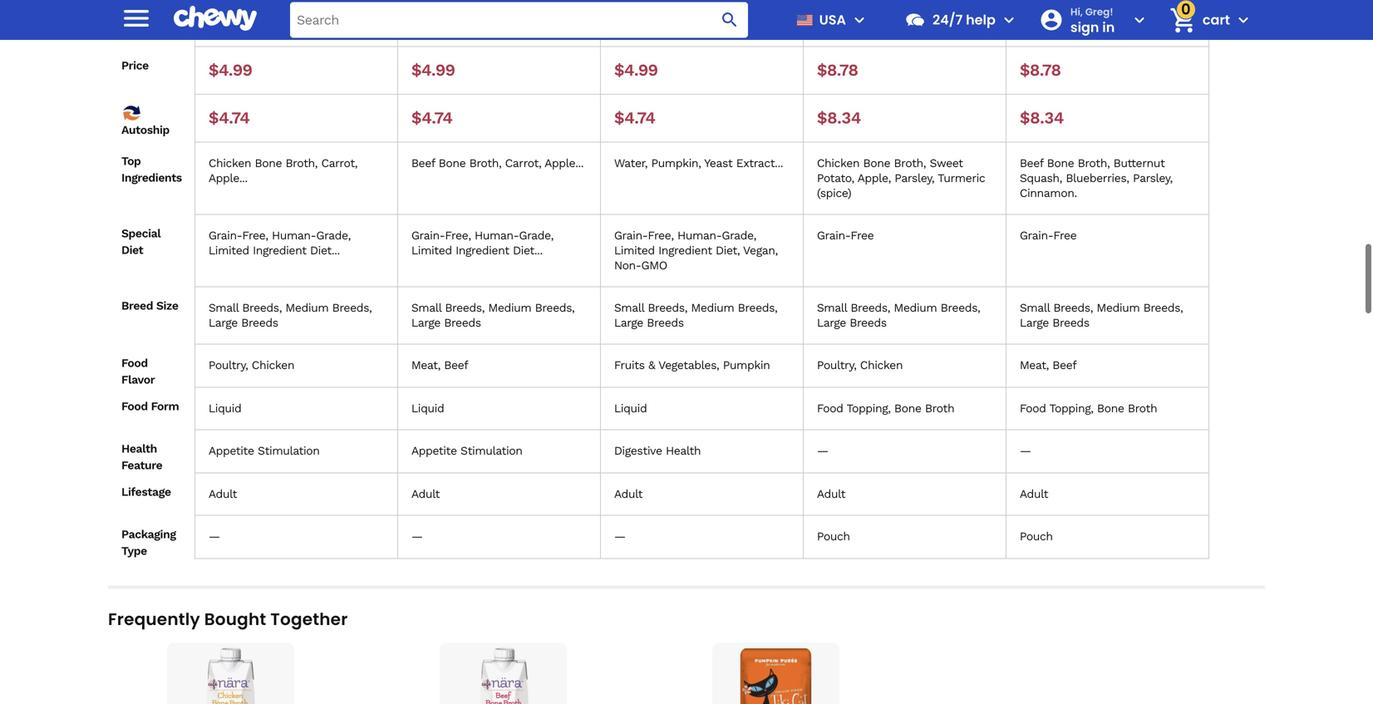 Task type: describe. For each thing, give the bounding box(es) containing it.
beef bone broth, butternut squash, blueberries, parsley, cinnamon.
[[1020, 152, 1173, 196]]

1 $4.74 text field from the left
[[411, 104, 453, 124]]

1 liquid from the left
[[209, 397, 241, 411]]

beef bone broth,  carrot,  apple...
[[411, 152, 584, 166]]

human- inside grain-free, human-grade, limited ingredient diet, vegan, non-gmo
[[678, 224, 722, 238]]

health feature
[[121, 438, 162, 468]]

2 poultry, from the left
[[817, 354, 857, 368]]

4 small from the left
[[817, 297, 847, 310]]

apple... for beef bone broth,  carrot,  apple...
[[545, 152, 584, 166]]

top
[[121, 150, 141, 164]]

2 medium from the left
[[488, 297, 531, 310]]

1 large from the left
[[209, 312, 238, 325]]

limited inside grain-free, human-grade, limited ingredient diet, vegan, non-gmo
[[614, 239, 655, 253]]

turmeric
[[938, 167, 985, 181]]

frequently
[[108, 604, 200, 627]]

2 $4.99 from the left
[[411, 56, 455, 76]]

cart link
[[1163, 0, 1230, 40]]

3 medium from the left
[[691, 297, 734, 310]]

2 large from the left
[[411, 312, 441, 325]]

pumpkin,
[[651, 152, 701, 166]]

food inside food flavor
[[121, 352, 148, 366]]

3 $4.74 from the left
[[614, 104, 656, 123]]

health inside health feature
[[121, 438, 157, 451]]

Product search field
[[290, 2, 748, 38]]

flavor
[[121, 369, 155, 382]]

1 $4.99 from the left
[[209, 56, 252, 76]]

1 adult from the left
[[209, 483, 237, 497]]

1 grain-free from the left
[[817, 224, 874, 238]]

1 topping, from the left
[[847, 397, 891, 411]]

4 breeds from the left
[[850, 312, 887, 325]]

1 meat, beef from the left
[[411, 354, 468, 368]]

2 meat, beef from the left
[[1020, 354, 1077, 368]]

2 small from the left
[[411, 297, 441, 310]]

1 breeds from the left
[[241, 312, 278, 325]]

food form
[[121, 395, 179, 409]]

1 food topping, bone broth from the left
[[817, 397, 955, 411]]

size
[[156, 295, 178, 308]]

unit
[[121, 23, 144, 37]]

1 poultry, chicken from the left
[[209, 354, 294, 368]]

1 meat, from the left
[[411, 354, 441, 368]]

cart menu image
[[1234, 10, 1254, 30]]

Search text field
[[290, 2, 748, 38]]

together
[[270, 604, 348, 627]]

digestive
[[614, 440, 662, 453]]

form
[[151, 395, 179, 409]]

2 breeds, from the left
[[332, 297, 372, 310]]

5 small from the left
[[1020, 297, 1050, 310]]

4 adult from the left
[[817, 483, 846, 497]]

squash,
[[1020, 167, 1062, 181]]

bone for chicken bone broth,  carrot, apple...
[[255, 152, 282, 166]]

price per unit
[[121, 7, 170, 37]]

&
[[648, 354, 655, 368]]

1 free, from the left
[[242, 224, 268, 238]]

2 grain-free from the left
[[1020, 224, 1077, 238]]

1 medium from the left
[[285, 297, 329, 310]]

price for price
[[121, 55, 149, 68]]

1 stimulation from the left
[[258, 440, 320, 453]]

cart
[[1203, 10, 1230, 29]]

2 small breeds, medium breeds, large breeds from the left
[[411, 297, 575, 325]]

sweet
[[930, 152, 963, 166]]

1 appetite from the left
[[209, 440, 254, 453]]

1 poultry, from the left
[[209, 354, 248, 368]]

1 small from the left
[[209, 297, 239, 310]]

1 $4.99 text field from the left
[[209, 56, 252, 77]]

2 pouch from the left
[[1020, 525, 1053, 539]]

hi, greg! sign in
[[1071, 5, 1115, 36]]

help
[[966, 10, 996, 29]]

5 breeds, from the left
[[648, 297, 688, 310]]

2 limited from the left
[[411, 239, 452, 253]]

1 pouch from the left
[[817, 525, 850, 539]]

broth, for chicken bone broth, sweet potato, apple, parsley, turmeric (spice)
[[894, 152, 926, 166]]

1 diet... from the left
[[310, 239, 340, 253]]

chewy support image
[[905, 9, 926, 31]]

water,  pumpkin,  yeast extract...
[[614, 152, 783, 166]]

5 breeds from the left
[[1053, 312, 1090, 325]]

usa button
[[790, 0, 870, 40]]

1 ingredient from the left
[[253, 239, 307, 253]]

chewy home image
[[174, 0, 257, 37]]

feature
[[121, 454, 162, 468]]

5 small breeds, medium breeds, large breeds from the left
[[1020, 297, 1183, 325]]

0 horizontal spatial menu image
[[120, 1, 153, 35]]

top ingredients
[[121, 150, 182, 180]]

2 human- from the left
[[475, 224, 519, 238]]

ingredient inside grain-free, human-grade, limited ingredient diet, vegan, non-gmo
[[659, 239, 712, 253]]

1 appetite stimulation from the left
[[209, 440, 320, 453]]

price for price per unit
[[121, 7, 149, 21]]

hi,
[[1071, 5, 1083, 18]]

5 grain- from the left
[[1020, 224, 1054, 238]]

gmo
[[641, 254, 667, 268]]

$4.54/lb
[[209, 9, 274, 28]]

1 grain- from the left
[[209, 224, 242, 238]]

7 breeds, from the left
[[851, 297, 890, 310]]

ingredients
[[121, 167, 182, 180]]

help menu image
[[999, 10, 1019, 30]]

$8.34 for 1st $8.34 text field from the left
[[817, 104, 861, 123]]

chicken bone broth,  carrot, apple...
[[209, 152, 358, 181]]

5 large from the left
[[1020, 312, 1049, 325]]

3 $4.99 from the left
[[614, 56, 658, 76]]

4 large from the left
[[817, 312, 846, 325]]

$8.78 for $8.78 text box in the top right of the page
[[817, 56, 858, 76]]

broth, for chicken bone broth,  carrot, apple...
[[286, 152, 318, 166]]

broth, for beef bone broth, butternut squash, blueberries, parsley, cinnamon.
[[1078, 152, 1110, 166]]

potato,
[[817, 167, 854, 181]]

1 human- from the left
[[272, 224, 316, 238]]

5 medium from the left
[[1097, 297, 1140, 310]]

pumpkin
[[723, 354, 770, 368]]

3 frequently bought together image from the left
[[716, 644, 836, 704]]

water,
[[614, 152, 648, 166]]

diet,
[[716, 239, 740, 253]]

submit search image
[[720, 10, 740, 30]]

breed size
[[121, 295, 178, 308]]

2 appetite stimulation from the left
[[411, 440, 523, 453]]

$8.78 text field
[[1020, 56, 1061, 77]]

chicken inside chicken bone broth, sweet potato, apple, parsley, turmeric (spice)
[[817, 152, 860, 166]]

1 grade, from the left
[[316, 224, 351, 238]]

1 $0.55/oz text field from the left
[[817, 9, 883, 29]]

1 frequently bought together image from the left
[[171, 644, 291, 704]]

2 ingredient from the left
[[456, 239, 509, 253]]

24/7 help
[[933, 10, 996, 29]]

grain- inside grain-free, human-grade, limited ingredient diet, vegan, non-gmo
[[614, 224, 648, 238]]

fruits
[[614, 354, 645, 368]]

chicken inside chicken bone broth,  carrot, apple...
[[209, 152, 251, 166]]

apple,
[[858, 167, 891, 181]]

autoship
[[121, 119, 169, 133]]

2 food topping, bone broth from the left
[[1020, 397, 1157, 411]]

4 grain- from the left
[[817, 224, 851, 238]]

special
[[121, 222, 160, 236]]

1 horizontal spatial health
[[666, 440, 701, 453]]

butternut
[[1114, 152, 1165, 166]]

lifestage
[[121, 481, 171, 495]]

$4.54/lb text field
[[209, 9, 274, 29]]



Task type: vqa. For each thing, say whether or not it's contained in the screenshot.
the rightmost Human-
yes



Task type: locate. For each thing, give the bounding box(es) containing it.
1 horizontal spatial grade,
[[519, 224, 554, 238]]

2 horizontal spatial $4.99
[[614, 56, 658, 76]]

1 horizontal spatial parsley,
[[1133, 167, 1173, 181]]

vegetables,
[[659, 354, 719, 368]]

medium
[[285, 297, 329, 310], [488, 297, 531, 310], [691, 297, 734, 310], [894, 297, 937, 310], [1097, 297, 1140, 310]]

1 grain-free,  human-grade, limited ingredient diet... from the left
[[209, 224, 351, 253]]

appetite stimulation
[[209, 440, 320, 453], [411, 440, 523, 453]]

0 horizontal spatial health
[[121, 438, 157, 451]]

bone for beef bone broth,  carrot,  apple...
[[439, 152, 466, 166]]

diet
[[121, 239, 143, 253]]

2 appetite from the left
[[411, 440, 457, 453]]

poultry,
[[209, 354, 248, 368], [817, 354, 857, 368]]

type
[[121, 540, 147, 554]]

special diet
[[121, 222, 160, 253]]

2 frequently bought together image from the left
[[444, 644, 563, 704]]

1 horizontal spatial $4.99 text field
[[411, 56, 455, 77]]

0 horizontal spatial carrot,
[[321, 152, 358, 166]]

food topping, bone broth
[[817, 397, 955, 411], [1020, 397, 1157, 411]]

1 horizontal spatial stimulation
[[461, 440, 523, 453]]

parsley, inside chicken bone broth, sweet potato, apple, parsley, turmeric (spice)
[[895, 167, 935, 181]]

1 horizontal spatial $8.78
[[1020, 56, 1061, 76]]

in
[[1103, 18, 1115, 36]]

cinnamon.
[[1020, 182, 1077, 196]]

0 horizontal spatial $0.55/oz text field
[[817, 9, 883, 29]]

2 breeds from the left
[[444, 312, 481, 325]]

free, up gmo
[[648, 224, 674, 238]]

free down (spice) at the top of page
[[851, 224, 874, 238]]

2 broth from the left
[[1128, 397, 1157, 411]]

0 horizontal spatial diet...
[[310, 239, 340, 253]]

$8.34 text field down $8.78 text field
[[1020, 104, 1064, 124]]

$0.55/oz text field up $8.78 text box in the top right of the page
[[817, 9, 883, 29]]

human- up diet, on the right top of the page
[[678, 224, 722, 238]]

yeast
[[704, 152, 733, 166]]

grain-free down (spice) at the top of page
[[817, 224, 874, 238]]

$8.78
[[817, 56, 858, 76], [1020, 56, 1061, 76]]

1 horizontal spatial $8.34 text field
[[1020, 104, 1064, 124]]

apple... inside chicken bone broth,  carrot, apple...
[[209, 167, 248, 181]]

diet...
[[310, 239, 340, 253], [513, 239, 543, 253]]

bone inside chicken bone broth,  carrot, apple...
[[255, 152, 282, 166]]

$4.74 up beef bone broth,  carrot,  apple...
[[411, 104, 453, 123]]

0 horizontal spatial meat,
[[411, 354, 441, 368]]

$4.99
[[209, 56, 252, 76], [411, 56, 455, 76], [614, 56, 658, 76]]

3 liquid from the left
[[614, 397, 647, 411]]

1 horizontal spatial $0.55/oz text field
[[1020, 9, 1086, 29]]

broth, inside chicken bone broth,  carrot, apple...
[[286, 152, 318, 166]]

$4.74 text field up beef bone broth,  carrot,  apple...
[[411, 104, 453, 124]]

3 breeds from the left
[[647, 312, 684, 325]]

bone for chicken bone broth, sweet potato, apple, parsley, turmeric (spice)
[[863, 152, 891, 166]]

beef inside beef bone broth, butternut squash, blueberries, parsley, cinnamon.
[[1020, 152, 1044, 166]]

apple... for chicken bone broth,  carrot, apple...
[[209, 167, 248, 181]]

1 horizontal spatial ingredient
[[456, 239, 509, 253]]

packaging type
[[121, 523, 176, 554]]

1 free from the left
[[851, 224, 874, 238]]

0 horizontal spatial parsley,
[[895, 167, 935, 181]]

3 free, from the left
[[648, 224, 674, 238]]

items image
[[1168, 6, 1198, 35]]

2 horizontal spatial liquid
[[614, 397, 647, 411]]

small
[[209, 297, 239, 310], [411, 297, 441, 310], [614, 297, 644, 310], [817, 297, 847, 310], [1020, 297, 1050, 310]]

breeds,
[[242, 297, 282, 310], [332, 297, 372, 310], [445, 297, 485, 310], [535, 297, 575, 310], [648, 297, 688, 310], [738, 297, 778, 310], [851, 297, 890, 310], [941, 297, 981, 310], [1054, 297, 1093, 310], [1144, 297, 1183, 310]]

2 $8.78 from the left
[[1020, 56, 1061, 76]]

grade, up diet, on the right top of the page
[[722, 224, 757, 238]]

$4.74 text field
[[411, 104, 453, 124], [614, 104, 656, 124]]

1 horizontal spatial frequently bought together image
[[444, 644, 563, 704]]

2 carrot, from the left
[[505, 152, 541, 166]]

$8.34 text field
[[817, 104, 861, 124], [1020, 104, 1064, 124]]

human- down chicken bone broth,  carrot, apple...
[[272, 224, 316, 238]]

grade,
[[316, 224, 351, 238], [519, 224, 554, 238], [722, 224, 757, 238]]

grade, inside grain-free, human-grade, limited ingredient diet, vegan, non-gmo
[[722, 224, 757, 238]]

parsley,
[[895, 167, 935, 181], [1133, 167, 1173, 181]]

greg!
[[1086, 5, 1114, 18]]

$8.34
[[817, 104, 861, 123], [1020, 104, 1064, 123]]

1 broth from the left
[[925, 397, 955, 411]]

2 free, from the left
[[445, 224, 471, 238]]

1 horizontal spatial human-
[[475, 224, 519, 238]]

1 horizontal spatial menu image
[[850, 10, 870, 30]]

0 horizontal spatial pouch
[[817, 525, 850, 539]]

$0.55/oz right help menu icon
[[1020, 9, 1086, 28]]

1 horizontal spatial $0.55/oz
[[1020, 9, 1086, 28]]

1 horizontal spatial $8.34
[[1020, 104, 1064, 123]]

1 horizontal spatial $4.74
[[411, 104, 453, 123]]

1 small breeds, medium breeds, large breeds from the left
[[209, 297, 372, 325]]

broth, inside chicken bone broth, sweet potato, apple, parsley, turmeric (spice)
[[894, 152, 926, 166]]

2 diet... from the left
[[513, 239, 543, 253]]

2 horizontal spatial ingredient
[[659, 239, 712, 253]]

3 adult from the left
[[614, 483, 643, 497]]

1 broth, from the left
[[286, 152, 318, 166]]

0 horizontal spatial grain-free
[[817, 224, 874, 238]]

1 horizontal spatial grain-free,  human-grade, limited ingredient diet...
[[411, 224, 554, 253]]

human-
[[272, 224, 316, 238], [475, 224, 519, 238], [678, 224, 722, 238]]

$8.34 down $8.78 text box in the top right of the page
[[817, 104, 861, 123]]

broth, for beef bone broth,  carrot,  apple...
[[469, 152, 502, 166]]

1 horizontal spatial appetite
[[411, 440, 457, 453]]

usa
[[819, 10, 846, 29]]

apple... down $4.74 text box
[[209, 167, 248, 181]]

1 horizontal spatial free
[[1054, 224, 1077, 238]]

1 horizontal spatial meat, beef
[[1020, 354, 1077, 368]]

1 horizontal spatial liquid
[[411, 397, 444, 411]]

0 horizontal spatial free
[[851, 224, 874, 238]]

free, inside grain-free, human-grade, limited ingredient diet, vegan, non-gmo
[[648, 224, 674, 238]]

parsley, down sweet on the right top of page
[[895, 167, 935, 181]]

menu image inside 'usa' 'dropdown button'
[[850, 10, 870, 30]]

3 large from the left
[[614, 312, 643, 325]]

0 horizontal spatial grade,
[[316, 224, 351, 238]]

grain-free, human-grade, limited ingredient diet, vegan, non-gmo
[[614, 224, 778, 268]]

2 broth, from the left
[[469, 152, 502, 166]]

2 $4.74 from the left
[[411, 104, 453, 123]]

2 horizontal spatial human-
[[678, 224, 722, 238]]

2 topping, from the left
[[1050, 397, 1094, 411]]

0 horizontal spatial stimulation
[[258, 440, 320, 453]]

bought
[[204, 604, 266, 627]]

1 vertical spatial price
[[121, 55, 149, 68]]

grain-free,  human-grade, limited ingredient diet... down beef bone broth,  carrot,  apple...
[[411, 224, 554, 253]]

parsley, inside beef bone broth, butternut squash, blueberries, parsley, cinnamon.
[[1133, 167, 1173, 181]]

1 carrot, from the left
[[321, 152, 358, 166]]

$4.99 text field
[[614, 56, 658, 77]]

2 meat, from the left
[[1020, 354, 1049, 368]]

0 horizontal spatial broth
[[925, 397, 955, 411]]

9 breeds, from the left
[[1054, 297, 1093, 310]]

0 horizontal spatial $8.34 text field
[[817, 104, 861, 124]]

1 horizontal spatial $4.99
[[411, 56, 455, 76]]

0 horizontal spatial free,
[[242, 224, 268, 238]]

—
[[817, 440, 829, 453], [1020, 440, 1031, 453], [209, 525, 220, 539], [411, 525, 423, 539], [614, 525, 626, 539]]

1 horizontal spatial free,
[[445, 224, 471, 238]]

digestive health
[[614, 440, 701, 453]]

3 grade, from the left
[[722, 224, 757, 238]]

3 breeds, from the left
[[445, 297, 485, 310]]

1 horizontal spatial pouch
[[1020, 525, 1053, 539]]

carrot, inside chicken bone broth,  carrot, apple...
[[321, 152, 358, 166]]

$4.74 text field up the water,
[[614, 104, 656, 124]]

2 $4.99 text field from the left
[[411, 56, 455, 77]]

1 horizontal spatial broth
[[1128, 397, 1157, 411]]

1 horizontal spatial poultry,
[[817, 354, 857, 368]]

0 horizontal spatial $8.78
[[817, 56, 858, 76]]

$4.74
[[209, 104, 250, 123], [411, 104, 453, 123], [614, 104, 656, 123]]

1 $4.74 from the left
[[209, 104, 250, 123]]

6 breeds, from the left
[[738, 297, 778, 310]]

pouch
[[817, 525, 850, 539], [1020, 525, 1053, 539]]

free, down chicken bone broth,  carrot, apple...
[[242, 224, 268, 238]]

$8.78 for $8.78 text field
[[1020, 56, 1061, 76]]

food flavor
[[121, 352, 155, 382]]

grain-free,  human-grade, limited ingredient diet... down chicken bone broth,  carrot, apple...
[[209, 224, 351, 253]]

0 horizontal spatial frequently bought together image
[[171, 644, 291, 704]]

bone inside chicken bone broth, sweet potato, apple, parsley, turmeric (spice)
[[863, 152, 891, 166]]

bone inside beef bone broth, butternut squash, blueberries, parsley, cinnamon.
[[1047, 152, 1074, 166]]

breeds
[[241, 312, 278, 325], [444, 312, 481, 325], [647, 312, 684, 325], [850, 312, 887, 325], [1053, 312, 1090, 325]]

2 $4.74 text field from the left
[[614, 104, 656, 124]]

chicken bone broth, sweet potato, apple, parsley, turmeric (spice)
[[817, 152, 985, 196]]

0 horizontal spatial grain-free,  human-grade, limited ingredient diet...
[[209, 224, 351, 253]]

1 $8.34 text field from the left
[[817, 104, 861, 124]]

2 free from the left
[[1054, 224, 1077, 238]]

vegan,
[[743, 239, 778, 253]]

grain-free
[[817, 224, 874, 238], [1020, 224, 1077, 238]]

1 limited from the left
[[209, 239, 249, 253]]

$8.34 down $8.78 text field
[[1020, 104, 1064, 123]]

parsley, down butternut at the right top of the page
[[1133, 167, 1173, 181]]

menu image
[[120, 1, 153, 35], [850, 10, 870, 30]]

1 horizontal spatial limited
[[411, 239, 452, 253]]

carrot,
[[321, 152, 358, 166], [505, 152, 541, 166]]

(spice)
[[817, 182, 852, 196]]

grade, down chicken bone broth,  carrot, apple...
[[316, 224, 351, 238]]

free
[[851, 224, 874, 238], [1054, 224, 1077, 238]]

1 parsley, from the left
[[895, 167, 935, 181]]

1 vertical spatial apple...
[[209, 167, 248, 181]]

3 small from the left
[[614, 297, 644, 310]]

3 grain- from the left
[[614, 224, 648, 238]]

4 small breeds, medium breeds, large breeds from the left
[[817, 297, 981, 325]]

health right digestive
[[666, 440, 701, 453]]

health up feature
[[121, 438, 157, 451]]

$4.99 text field
[[209, 56, 252, 77], [411, 56, 455, 77]]

0 horizontal spatial $4.74 text field
[[411, 104, 453, 124]]

free down cinnamon.
[[1054, 224, 1077, 238]]

2 $8.34 from the left
[[1020, 104, 1064, 123]]

3 small breeds, medium breeds, large breeds from the left
[[614, 297, 778, 325]]

per
[[152, 7, 170, 21]]

grade, down beef bone broth,  carrot,  apple...
[[519, 224, 554, 238]]

$8.34 text field down $8.78 text box in the top right of the page
[[817, 104, 861, 124]]

$4.74 up chicken bone broth,  carrot, apple...
[[209, 104, 250, 123]]

2 horizontal spatial free,
[[648, 224, 674, 238]]

beef
[[411, 152, 435, 166], [1020, 152, 1044, 166], [444, 354, 468, 368], [1053, 354, 1077, 368]]

0 horizontal spatial $0.55/oz
[[817, 9, 883, 28]]

frequently bought together image
[[171, 644, 291, 704], [444, 644, 563, 704], [716, 644, 836, 704]]

5 adult from the left
[[1020, 483, 1048, 497]]

1 horizontal spatial grain-free
[[1020, 224, 1077, 238]]

menu image left chewy home image
[[120, 1, 153, 35]]

food
[[121, 352, 148, 366], [121, 395, 148, 409], [817, 397, 843, 411], [1020, 397, 1046, 411]]

0 horizontal spatial apple...
[[209, 167, 248, 181]]

$0.55/oz up $8.78 text box in the top right of the page
[[817, 9, 883, 28]]

2 parsley, from the left
[[1133, 167, 1173, 181]]

fruits & vegetables, pumpkin
[[614, 354, 770, 368]]

3 human- from the left
[[678, 224, 722, 238]]

extract...
[[736, 152, 783, 166]]

2 liquid from the left
[[411, 397, 444, 411]]

1 horizontal spatial poultry, chicken
[[817, 354, 903, 368]]

1 price from the top
[[121, 7, 149, 21]]

1 $8.34 from the left
[[817, 104, 861, 123]]

large
[[209, 312, 238, 325], [411, 312, 441, 325], [614, 312, 643, 325], [817, 312, 846, 325], [1020, 312, 1049, 325]]

human- down beef bone broth,  carrot,  apple...
[[475, 224, 519, 238]]

0 horizontal spatial limited
[[209, 239, 249, 253]]

$4.74 up the water,
[[614, 104, 656, 123]]

0 horizontal spatial poultry, chicken
[[209, 354, 294, 368]]

sign
[[1071, 18, 1099, 36]]

2 horizontal spatial limited
[[614, 239, 655, 253]]

2 $8.34 text field from the left
[[1020, 104, 1064, 124]]

carrot, for chicken bone broth,  carrot, apple...
[[321, 152, 358, 166]]

chicken
[[209, 152, 251, 166], [817, 152, 860, 166], [252, 354, 294, 368], [860, 354, 903, 368]]

2 horizontal spatial grade,
[[722, 224, 757, 238]]

2 adult from the left
[[411, 483, 440, 497]]

1 horizontal spatial food topping, bone broth
[[1020, 397, 1157, 411]]

2 $0.55/oz from the left
[[1020, 9, 1086, 28]]

$8.78 text field
[[817, 56, 858, 77]]

8 breeds, from the left
[[941, 297, 981, 310]]

1 horizontal spatial $4.74 text field
[[614, 104, 656, 124]]

$4.74 text field
[[209, 104, 250, 124]]

1 horizontal spatial apple...
[[545, 152, 584, 166]]

0 horizontal spatial poultry,
[[209, 354, 248, 368]]

non-
[[614, 254, 641, 268]]

frequently bought together
[[108, 604, 348, 627]]

2 grade, from the left
[[519, 224, 554, 238]]

24/7
[[933, 10, 963, 29]]

0 vertical spatial apple...
[[545, 152, 584, 166]]

price down unit at the left top of page
[[121, 55, 149, 68]]

0 horizontal spatial liquid
[[209, 397, 241, 411]]

grain-free,  human-grade, limited ingredient diet...
[[209, 224, 351, 253], [411, 224, 554, 253]]

parsley, for sweet
[[895, 167, 935, 181]]

3 broth, from the left
[[894, 152, 926, 166]]

meat, beef
[[411, 354, 468, 368], [1020, 354, 1077, 368]]

$8.34 for first $8.34 text field from the right
[[1020, 104, 1064, 123]]

1 breeds, from the left
[[242, 297, 282, 310]]

topping,
[[847, 397, 891, 411], [1050, 397, 1094, 411]]

0 horizontal spatial $4.99 text field
[[209, 56, 252, 77]]

parsley, for butternut
[[1133, 167, 1173, 181]]

broth,
[[286, 152, 318, 166], [469, 152, 502, 166], [894, 152, 926, 166], [1078, 152, 1110, 166]]

0 horizontal spatial $4.99
[[209, 56, 252, 76]]

4 broth, from the left
[[1078, 152, 1110, 166]]

2 poultry, chicken from the left
[[817, 354, 903, 368]]

1 horizontal spatial carrot,
[[505, 152, 541, 166]]

10 breeds, from the left
[[1144, 297, 1183, 310]]

0 horizontal spatial $4.74
[[209, 104, 250, 123]]

0 horizontal spatial topping,
[[847, 397, 891, 411]]

2 horizontal spatial $4.74
[[614, 104, 656, 123]]

2 grain- from the left
[[411, 224, 445, 238]]

$0.55/oz
[[817, 9, 883, 28], [1020, 9, 1086, 28]]

1 horizontal spatial topping,
[[1050, 397, 1094, 411]]

menu image right 'usa'
[[850, 10, 870, 30]]

1 horizontal spatial diet...
[[513, 239, 543, 253]]

1 $8.78 from the left
[[817, 56, 858, 76]]

2 horizontal spatial frequently bought together image
[[716, 644, 836, 704]]

24/7 help link
[[898, 0, 996, 40]]

1 horizontal spatial meat,
[[1020, 354, 1049, 368]]

3 ingredient from the left
[[659, 239, 712, 253]]

0 horizontal spatial appetite
[[209, 440, 254, 453]]

0 horizontal spatial meat, beef
[[411, 354, 468, 368]]

blueberries,
[[1066, 167, 1130, 181]]

free,
[[242, 224, 268, 238], [445, 224, 471, 238], [648, 224, 674, 238]]

0 horizontal spatial human-
[[272, 224, 316, 238]]

account menu image
[[1130, 10, 1150, 30]]

breed
[[121, 295, 153, 308]]

broth, inside beef bone broth, butternut squash, blueberries, parsley, cinnamon.
[[1078, 152, 1110, 166]]

free, down beef bone broth,  carrot,  apple...
[[445, 224, 471, 238]]

apple...
[[545, 152, 584, 166], [209, 167, 248, 181]]

carrot, for beef bone broth,  carrot,  apple...
[[505, 152, 541, 166]]

health
[[121, 438, 157, 451], [666, 440, 701, 453]]

bone
[[255, 152, 282, 166], [439, 152, 466, 166], [863, 152, 891, 166], [1047, 152, 1074, 166], [894, 397, 922, 411], [1097, 397, 1124, 411]]

0 horizontal spatial appetite stimulation
[[209, 440, 320, 453]]

poultry, chicken
[[209, 354, 294, 368], [817, 354, 903, 368]]

limited
[[209, 239, 249, 253], [411, 239, 452, 253], [614, 239, 655, 253]]

$0.55/oz text field right help menu icon
[[1020, 9, 1086, 29]]

bone for beef bone broth, butternut squash, blueberries, parsley, cinnamon.
[[1047, 152, 1074, 166]]

grain-
[[209, 224, 242, 238], [411, 224, 445, 238], [614, 224, 648, 238], [817, 224, 851, 238], [1020, 224, 1054, 238]]

ingredient
[[253, 239, 307, 253], [456, 239, 509, 253], [659, 239, 712, 253]]

price up unit at the left top of page
[[121, 7, 149, 21]]

stimulation
[[258, 440, 320, 453], [461, 440, 523, 453]]

2 stimulation from the left
[[461, 440, 523, 453]]

price
[[121, 7, 149, 21], [121, 55, 149, 68]]

grain-free down cinnamon.
[[1020, 224, 1077, 238]]

1 horizontal spatial appetite stimulation
[[411, 440, 523, 453]]

price inside price per unit
[[121, 7, 149, 21]]

apple... left the water,
[[545, 152, 584, 166]]

1 $0.55/oz from the left
[[817, 9, 883, 28]]

0 horizontal spatial ingredient
[[253, 239, 307, 253]]

4 medium from the left
[[894, 297, 937, 310]]

small breeds, medium breeds, large breeds
[[209, 297, 372, 325], [411, 297, 575, 325], [614, 297, 778, 325], [817, 297, 981, 325], [1020, 297, 1183, 325]]

0 horizontal spatial food topping, bone broth
[[817, 397, 955, 411]]

$0.55/oz text field
[[817, 9, 883, 29], [1020, 9, 1086, 29]]

packaging
[[121, 523, 176, 537]]

0 vertical spatial price
[[121, 7, 149, 21]]

0 horizontal spatial $8.34
[[817, 104, 861, 123]]



